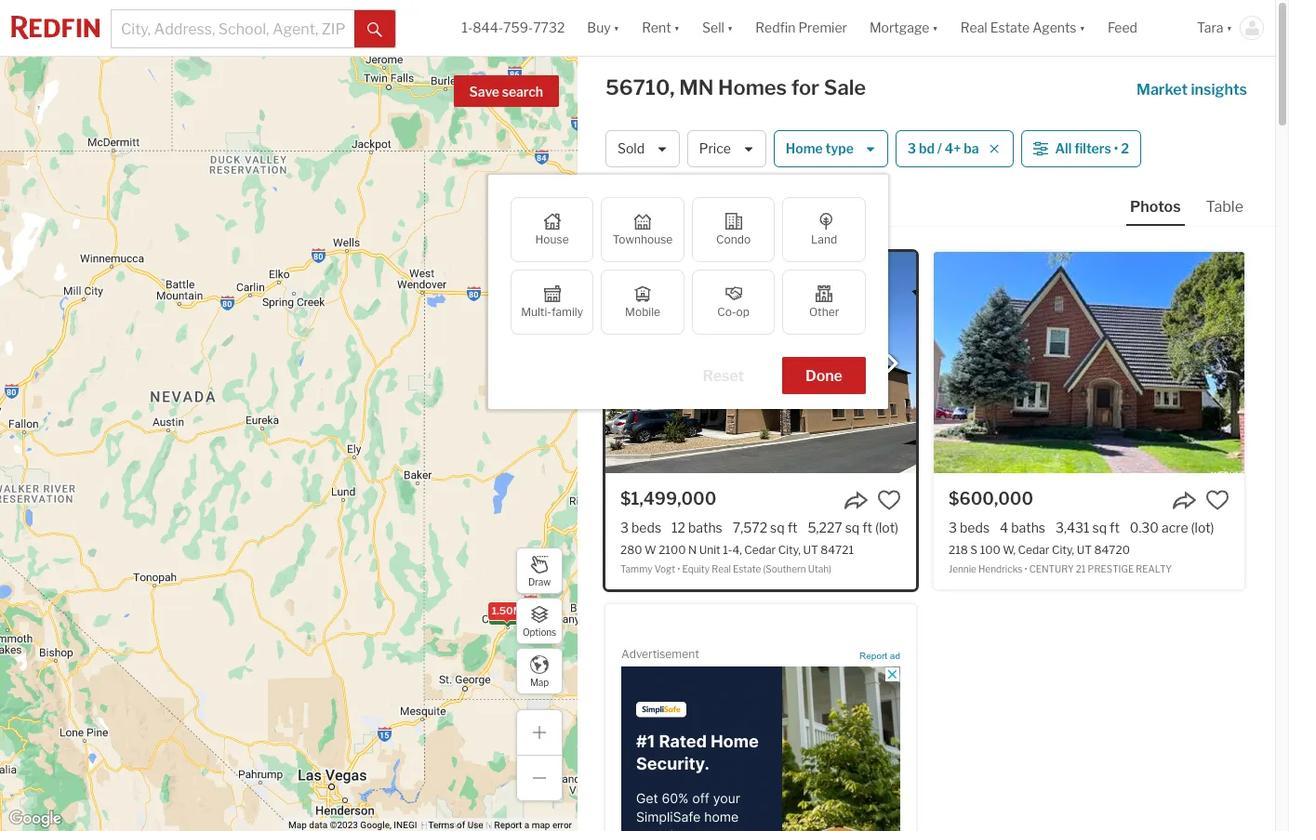 Task type: locate. For each thing, give the bounding box(es) containing it.
2100
[[659, 544, 686, 557]]

0 horizontal spatial map
[[288, 821, 307, 831]]

market insights
[[1137, 81, 1248, 99]]

rent
[[642, 20, 671, 36]]

1- left '759-'
[[462, 20, 473, 36]]

0 horizontal spatial 3
[[621, 520, 629, 536]]

▾ inside rent ▾ dropdown button
[[674, 20, 680, 36]]

report left ad
[[860, 651, 888, 662]]

baths for $1,499,000
[[688, 520, 723, 536]]

1.50m
[[491, 605, 522, 618]]

4,
[[733, 544, 742, 557]]

▾ for tara ▾
[[1227, 20, 1233, 36]]

• right 'vogt'
[[677, 564, 680, 575]]

recommended button
[[711, 193, 823, 211]]

map data ©2023 google, inegi
[[288, 821, 417, 831]]

cedar right 4, on the bottom right of page
[[745, 544, 776, 557]]

5 ▾ from the left
[[1080, 20, 1086, 36]]

0 vertical spatial report
[[860, 651, 888, 662]]

mortgage ▾
[[870, 20, 938, 36]]

estate down 4, on the bottom right of page
[[733, 564, 761, 575]]

▾ right agents at the right of the page
[[1080, 20, 1086, 36]]

sold button
[[606, 130, 680, 167]]

1 horizontal spatial 2
[[1121, 141, 1129, 157]]

report for report ad
[[860, 651, 888, 662]]

2 ▾ from the left
[[674, 20, 680, 36]]

©2023
[[330, 821, 358, 831]]

0 horizontal spatial 1-
[[462, 20, 473, 36]]

280
[[621, 544, 642, 557]]

map down options
[[530, 677, 549, 688]]

city, inside 218 s 100 w, cedar city, ut 84720 jennie hendricks • century 21 prestige realty
[[1052, 544, 1075, 557]]

0 vertical spatial estate
[[990, 20, 1030, 36]]

0 horizontal spatial 3 beds
[[621, 520, 661, 536]]

feed button
[[1097, 0, 1186, 56]]

beds up s
[[960, 520, 990, 536]]

0 horizontal spatial sq
[[770, 520, 785, 536]]

jennie
[[949, 564, 977, 575]]

1- inside 280 w 2100 n unit 1-4, cedar city, ut 84721 tammy vogt • equity real estate (southern utah)
[[723, 544, 733, 557]]

▾ inside buy ▾ dropdown button
[[614, 20, 620, 36]]

3 for $600,000
[[949, 520, 957, 536]]

1- right the unit
[[723, 544, 733, 557]]

$600,000
[[949, 489, 1034, 509]]

3 up "218" in the right of the page
[[949, 520, 957, 536]]

600k
[[493, 609, 522, 622]]

2 horizontal spatial sq
[[1093, 520, 1107, 536]]

favorite button checkbox
[[877, 488, 901, 513]]

▾ right buy
[[614, 20, 620, 36]]

premier
[[799, 20, 847, 36]]

sq
[[770, 520, 785, 536], [845, 520, 860, 536], [1093, 520, 1107, 536]]

▾
[[614, 20, 620, 36], [674, 20, 680, 36], [727, 20, 733, 36], [932, 20, 938, 36], [1080, 20, 1086, 36], [1227, 20, 1233, 36]]

favorite button image
[[877, 488, 901, 513]]

1 3 beds from the left
[[621, 520, 661, 536]]

beds up w
[[632, 520, 661, 536]]

1 ut from the left
[[803, 544, 818, 557]]

baths right 4
[[1011, 520, 1046, 536]]

redfin
[[756, 20, 796, 36]]

0 horizontal spatial real
[[712, 564, 731, 575]]

1 horizontal spatial real
[[961, 20, 988, 36]]

city, up century
[[1052, 544, 1075, 557]]

1 vertical spatial 2
[[606, 194, 614, 210]]

1 horizontal spatial report
[[860, 651, 888, 662]]

3 sq from the left
[[1093, 520, 1107, 536]]

3 beds up s
[[949, 520, 990, 536]]

1 beds from the left
[[632, 520, 661, 536]]

2 homes •
[[606, 194, 672, 211]]

real
[[961, 20, 988, 36], [712, 564, 731, 575]]

beds
[[632, 520, 661, 536], [960, 520, 990, 536]]

redfin premier button
[[745, 0, 859, 56]]

photos button
[[1127, 197, 1202, 226]]

real right mortgage ▾
[[961, 20, 988, 36]]

w,
[[1003, 544, 1016, 557]]

1 horizontal spatial city,
[[1052, 544, 1075, 557]]

3 beds for $600,000
[[949, 520, 990, 536]]

1 sq from the left
[[770, 520, 785, 536]]

$1,499,000
[[621, 489, 717, 509]]

3 bd / 4+ ba
[[908, 141, 979, 157]]

(lot) down favorite button image
[[875, 520, 899, 536]]

2
[[1121, 141, 1129, 157], [606, 194, 614, 210]]

ft
[[788, 520, 798, 536], [863, 520, 873, 536], [1110, 520, 1120, 536]]

bd
[[919, 141, 935, 157]]

baths
[[688, 520, 723, 536], [1011, 520, 1046, 536]]

• inside 2 homes •
[[668, 195, 672, 211]]

▾ inside sell ▾ dropdown button
[[727, 20, 733, 36]]

1 horizontal spatial (lot)
[[1191, 520, 1215, 536]]

1 horizontal spatial ft
[[863, 520, 873, 536]]

▾ inside mortgage ▾ dropdown button
[[932, 20, 938, 36]]

real inside dropdown button
[[961, 20, 988, 36]]

0 horizontal spatial baths
[[688, 520, 723, 536]]

1 horizontal spatial ut
[[1077, 544, 1092, 557]]

0 vertical spatial real
[[961, 20, 988, 36]]

56710, mn homes for sale
[[606, 75, 866, 100]]

home
[[786, 141, 823, 157]]

acre
[[1162, 520, 1188, 536]]

3 ▾ from the left
[[727, 20, 733, 36]]

map left data
[[288, 821, 307, 831]]

3 left bd
[[908, 141, 916, 157]]

Multi-family checkbox
[[511, 270, 594, 335]]

1-
[[462, 20, 473, 36], [723, 544, 733, 557]]

ut
[[803, 544, 818, 557], [1077, 544, 1092, 557]]

▾ for buy ▾
[[614, 20, 620, 36]]

2 horizontal spatial 3
[[949, 520, 957, 536]]

•
[[1114, 141, 1119, 157], [668, 195, 672, 211], [677, 564, 680, 575], [1025, 564, 1028, 575]]

House checkbox
[[511, 197, 594, 262]]

▾ right tara
[[1227, 20, 1233, 36]]

report left 'a'
[[495, 821, 522, 831]]

done button
[[782, 357, 866, 394]]

(lot) right the acre
[[1191, 520, 1215, 536]]

1 horizontal spatial map
[[530, 677, 549, 688]]

0 vertical spatial map
[[530, 677, 549, 688]]

redfin premier
[[756, 20, 847, 36]]

2 ut from the left
[[1077, 544, 1092, 557]]

map inside button
[[530, 677, 549, 688]]

report a map error
[[495, 821, 572, 831]]

ad region
[[621, 667, 901, 832]]

sell ▾ button
[[691, 0, 745, 56]]

0 horizontal spatial 2
[[606, 194, 614, 210]]

baths up the unit
[[688, 520, 723, 536]]

estate left agents at the right of the page
[[990, 20, 1030, 36]]

1 cedar from the left
[[745, 544, 776, 557]]

2 horizontal spatial ft
[[1110, 520, 1120, 536]]

terms of use link
[[428, 821, 483, 831]]

utah)
[[808, 564, 832, 575]]

3 beds up w
[[621, 520, 661, 536]]

estate
[[990, 20, 1030, 36], [733, 564, 761, 575]]

2 baths from the left
[[1011, 520, 1046, 536]]

12
[[672, 520, 686, 536]]

sq up "84721"
[[845, 520, 860, 536]]

4
[[1000, 520, 1009, 536]]

insights
[[1191, 81, 1248, 99]]

2 right the filters
[[1121, 141, 1129, 157]]

reset button
[[680, 357, 767, 394]]

3,431 sq ft
[[1056, 520, 1120, 536]]

prestige
[[1088, 564, 1134, 575]]

price
[[699, 141, 731, 157]]

report
[[860, 651, 888, 662], [495, 821, 522, 831]]

report inside button
[[860, 651, 888, 662]]

ut up utah)
[[803, 544, 818, 557]]

photo of 218 s 100 w, cedar city, ut 84720 image
[[934, 252, 1245, 474]]

0 horizontal spatial beds
[[632, 520, 661, 536]]

1 horizontal spatial baths
[[1011, 520, 1046, 536]]

error
[[553, 821, 572, 831]]

ut up 21
[[1077, 544, 1092, 557]]

0 vertical spatial 2
[[1121, 141, 1129, 157]]

1 horizontal spatial cedar
[[1018, 544, 1050, 557]]

vogt
[[655, 564, 675, 575]]

1 vertical spatial 1-
[[723, 544, 733, 557]]

3 ft from the left
[[1110, 520, 1120, 536]]

draw
[[528, 576, 551, 587]]

1 vertical spatial real
[[712, 564, 731, 575]]

1 ft from the left
[[788, 520, 798, 536]]

real down the unit
[[712, 564, 731, 575]]

price button
[[687, 130, 766, 167]]

7,572
[[733, 520, 768, 536]]

tara ▾
[[1197, 20, 1233, 36]]

1 horizontal spatial estate
[[990, 20, 1030, 36]]

1 ▾ from the left
[[614, 20, 620, 36]]

0 horizontal spatial cedar
[[745, 544, 776, 557]]

favorite button checkbox
[[1206, 488, 1230, 513]]

• right the filters
[[1114, 141, 1119, 157]]

0 horizontal spatial city,
[[778, 544, 801, 557]]

1 city, from the left
[[778, 544, 801, 557]]

4 ▾ from the left
[[932, 20, 938, 36]]

dialog
[[488, 175, 888, 409]]

• inside button
[[1114, 141, 1119, 157]]

(southern
[[763, 564, 806, 575]]

1 baths from the left
[[688, 520, 723, 536]]

remove 3 bd / 4+ ba image
[[988, 143, 1000, 154]]

0 horizontal spatial ut
[[803, 544, 818, 557]]

sq right '7,572'
[[770, 520, 785, 536]]

city, inside 280 w 2100 n unit 1-4, cedar city, ut 84721 tammy vogt • equity real estate (southern utah)
[[778, 544, 801, 557]]

cedar right w,
[[1018, 544, 1050, 557]]

multi-family
[[521, 305, 583, 319]]

0 horizontal spatial estate
[[733, 564, 761, 575]]

ft up 84720
[[1110, 520, 1120, 536]]

▾ right the rent
[[674, 20, 680, 36]]

city, up (southern
[[778, 544, 801, 557]]

search
[[502, 84, 543, 100]]

real inside 280 w 2100 n unit 1-4, cedar city, ut 84721 tammy vogt • equity real estate (southern utah)
[[712, 564, 731, 575]]

option group
[[511, 197, 866, 335]]

0 horizontal spatial report
[[495, 821, 522, 831]]

option group containing house
[[511, 197, 866, 335]]

2 left homes
[[606, 194, 614, 210]]

▾ right mortgage
[[932, 20, 938, 36]]

2 city, from the left
[[1052, 544, 1075, 557]]

dialog containing reset
[[488, 175, 888, 409]]

photo of 280 w 2100 n unit 1-4, cedar city, ut 84721 image
[[606, 252, 916, 474]]

s
[[971, 544, 978, 557]]

ft left 5,227
[[788, 520, 798, 536]]

cedar inside 218 s 100 w, cedar city, ut 84720 jennie hendricks • century 21 prestige realty
[[1018, 544, 1050, 557]]

• left "sort"
[[668, 195, 672, 211]]

1 vertical spatial report
[[495, 821, 522, 831]]

2 3 beds from the left
[[949, 520, 990, 536]]

3
[[908, 141, 916, 157], [621, 520, 629, 536], [949, 520, 957, 536]]

tara
[[1197, 20, 1224, 36]]

1 horizontal spatial 3 beds
[[949, 520, 990, 536]]

3 up 280
[[621, 520, 629, 536]]

2 beds from the left
[[960, 520, 990, 536]]

1 vertical spatial estate
[[733, 564, 761, 575]]

estate inside 280 w 2100 n unit 1-4, cedar city, ut 84721 tammy vogt • equity real estate (southern utah)
[[733, 564, 761, 575]]

4+
[[945, 141, 961, 157]]

3 inside button
[[908, 141, 916, 157]]

2 inside 2 homes •
[[606, 194, 614, 210]]

draw button
[[516, 548, 563, 594]]

market
[[1137, 81, 1188, 99]]

• right the hendricks on the bottom
[[1025, 564, 1028, 575]]

table button
[[1202, 197, 1248, 224]]

sq up 84720
[[1093, 520, 1107, 536]]

0 horizontal spatial (lot)
[[875, 520, 899, 536]]

1 horizontal spatial sq
[[845, 520, 860, 536]]

6 ▾ from the left
[[1227, 20, 1233, 36]]

1 horizontal spatial 3
[[908, 141, 916, 157]]

done
[[806, 367, 843, 385]]

• inside 280 w 2100 n unit 1-4, cedar city, ut 84721 tammy vogt • equity real estate (southern utah)
[[677, 564, 680, 575]]

1 vertical spatial map
[[288, 821, 307, 831]]

(lot)
[[875, 520, 899, 536], [1191, 520, 1215, 536]]

map for map data ©2023 google, inegi
[[288, 821, 307, 831]]

ft right 5,227
[[863, 520, 873, 536]]

1 horizontal spatial 1-
[[723, 544, 733, 557]]

2 cedar from the left
[[1018, 544, 1050, 557]]

sale
[[824, 75, 866, 100]]

0 horizontal spatial ft
[[788, 520, 798, 536]]

cedar inside 280 w 2100 n unit 1-4, cedar city, ut 84721 tammy vogt • equity real estate (southern utah)
[[745, 544, 776, 557]]

▾ right sell
[[727, 20, 733, 36]]

1 horizontal spatial beds
[[960, 520, 990, 536]]

ft for $1,499,000
[[788, 520, 798, 536]]



Task type: vqa. For each thing, say whether or not it's contained in the screenshot.
top "searching"
no



Task type: describe. For each thing, give the bounding box(es) containing it.
mobile
[[625, 305, 661, 319]]

5,227 sq ft (lot)
[[808, 520, 899, 536]]

City, Address, School, Agent, ZIP search field
[[112, 10, 355, 47]]

home type
[[786, 141, 854, 157]]

ad
[[890, 651, 901, 662]]

buy ▾ button
[[587, 0, 620, 56]]

sort
[[681, 194, 708, 210]]

other
[[809, 305, 839, 319]]

1 (lot) from the left
[[875, 520, 899, 536]]

mn
[[679, 75, 714, 100]]

1-844-759-7732 link
[[462, 20, 565, 36]]

data
[[309, 821, 328, 831]]

sort :
[[681, 194, 711, 210]]

a
[[524, 821, 529, 831]]

map for map
[[530, 677, 549, 688]]

Co-op checkbox
[[692, 270, 775, 335]]

3 beds for $1,499,000
[[621, 520, 661, 536]]

mortgage ▾ button
[[859, 0, 950, 56]]

hendricks
[[979, 564, 1023, 575]]

Other checkbox
[[783, 270, 866, 335]]

ut inside 280 w 2100 n unit 1-4, cedar city, ut 84721 tammy vogt • equity real estate (southern utah)
[[803, 544, 818, 557]]

sell ▾ button
[[702, 0, 733, 56]]

56710,
[[606, 75, 675, 100]]

save search button
[[454, 75, 559, 107]]

▾ for rent ▾
[[674, 20, 680, 36]]

mortgage
[[870, 20, 930, 36]]

unit
[[699, 544, 721, 557]]

type
[[826, 141, 854, 157]]

4 baths
[[1000, 520, 1046, 536]]

beds for $600,000
[[960, 520, 990, 536]]

co-op
[[718, 305, 750, 319]]

beds for $1,499,000
[[632, 520, 661, 536]]

3 for $1,499,000
[[621, 520, 629, 536]]

use
[[468, 821, 483, 831]]

▾ inside real estate agents ▾ link
[[1080, 20, 1086, 36]]

rent ▾ button
[[631, 0, 691, 56]]

report a map error link
[[495, 821, 572, 831]]

condo
[[716, 233, 751, 247]]

advertisement
[[621, 648, 699, 662]]

rent ▾ button
[[642, 0, 680, 56]]

google image
[[5, 807, 66, 832]]

84720
[[1094, 544, 1130, 557]]

3 bd / 4+ ba button
[[896, 130, 1014, 167]]

280 w 2100 n unit 1-4, cedar city, ut 84721 tammy vogt • equity real estate (southern utah)
[[621, 544, 854, 575]]

real estate agents ▾ link
[[961, 0, 1086, 56]]

homes
[[617, 194, 658, 210]]

3,431
[[1056, 520, 1090, 536]]

Mobile checkbox
[[601, 270, 685, 335]]

feed
[[1108, 20, 1138, 36]]

rent ▾
[[642, 20, 680, 36]]

ut inside 218 s 100 w, cedar city, ut 84720 jennie hendricks • century 21 prestige realty
[[1077, 544, 1092, 557]]

land
[[811, 233, 837, 247]]

2 (lot) from the left
[[1191, 520, 1215, 536]]

sell
[[702, 20, 725, 36]]

real estate agents ▾ button
[[950, 0, 1097, 56]]

filters
[[1075, 141, 1112, 157]]

google,
[[360, 821, 392, 831]]

Townhouse checkbox
[[601, 197, 685, 262]]

save
[[469, 84, 500, 100]]

ft for $600,000
[[1110, 520, 1120, 536]]

:
[[708, 194, 711, 210]]

co-
[[718, 305, 736, 319]]

759-
[[503, 20, 533, 36]]

buy ▾
[[587, 20, 620, 36]]

buy ▾ button
[[576, 0, 631, 56]]

map region
[[0, 27, 793, 832]]

sq for $600,000
[[1093, 520, 1107, 536]]

equity
[[682, 564, 710, 575]]

0.30 acre (lot)
[[1130, 520, 1215, 536]]

Condo checkbox
[[692, 197, 775, 262]]

options
[[523, 627, 556, 638]]

mortgage ▾ button
[[870, 0, 938, 56]]

▾ for sell ▾
[[727, 20, 733, 36]]

townhouse
[[613, 233, 673, 247]]

map
[[532, 821, 550, 831]]

report for report a map error
[[495, 821, 522, 831]]

all filters • 2
[[1055, 141, 1129, 157]]

favorite button image
[[1206, 488, 1230, 513]]

sq for $1,499,000
[[770, 520, 785, 536]]

next button image
[[883, 354, 901, 373]]

multi-
[[521, 305, 552, 319]]

2 inside all filters • 2 button
[[1121, 141, 1129, 157]]

sold
[[618, 141, 645, 157]]

844-
[[473, 20, 503, 36]]

option group inside dialog
[[511, 197, 866, 335]]

218 s 100 w, cedar city, ut 84720 jennie hendricks • century 21 prestige realty
[[949, 544, 1172, 575]]

all
[[1055, 141, 1072, 157]]

recommended
[[714, 194, 809, 210]]

0 vertical spatial 1-
[[462, 20, 473, 36]]

real estate agents ▾
[[961, 20, 1086, 36]]

photos
[[1130, 198, 1181, 216]]

84721
[[821, 544, 854, 557]]

homes
[[718, 75, 787, 100]]

table
[[1206, 198, 1244, 216]]

submit search image
[[368, 22, 383, 37]]

▾ for mortgage ▾
[[932, 20, 938, 36]]

ba
[[964, 141, 979, 157]]

report ad
[[860, 651, 901, 662]]

save search
[[469, 84, 543, 100]]

realty
[[1136, 564, 1172, 575]]

family
[[552, 305, 583, 319]]

• inside 218 s 100 w, cedar city, ut 84720 jennie hendricks • century 21 prestige realty
[[1025, 564, 1028, 575]]

estate inside dropdown button
[[990, 20, 1030, 36]]

Land checkbox
[[783, 197, 866, 262]]

home type button
[[774, 130, 888, 167]]

2 sq from the left
[[845, 520, 860, 536]]

2 ft from the left
[[863, 520, 873, 536]]

w
[[645, 544, 656, 557]]

terms of use
[[428, 821, 483, 831]]

baths for $600,000
[[1011, 520, 1046, 536]]

market insights link
[[1137, 60, 1248, 101]]

terms
[[428, 821, 454, 831]]

reset
[[703, 367, 744, 385]]



